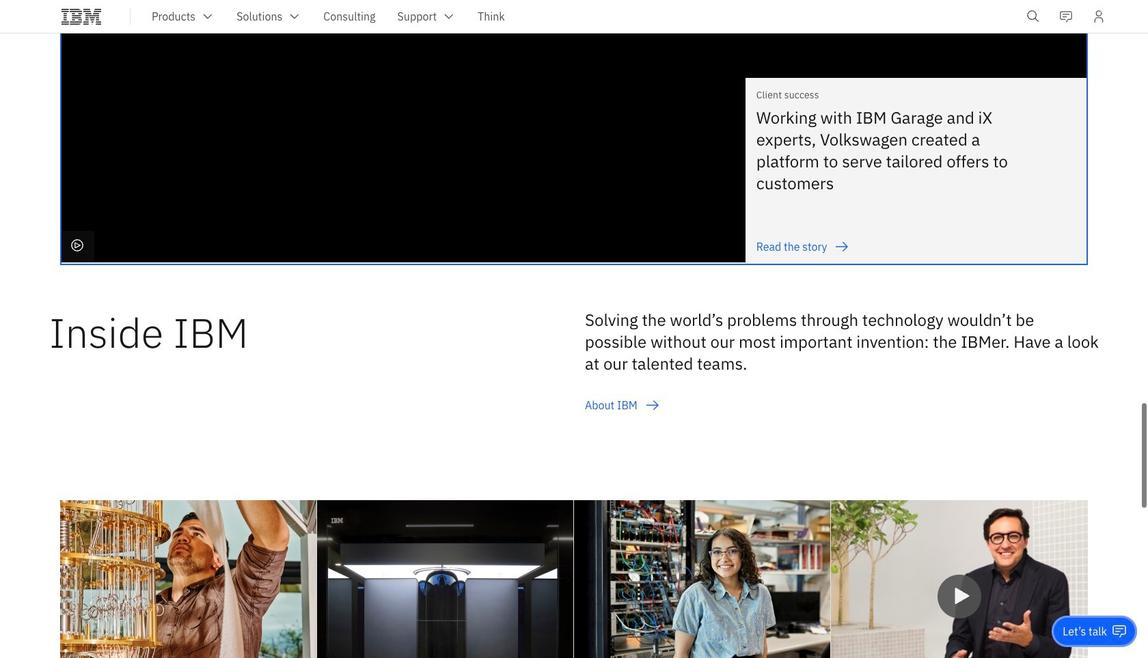 Task type: describe. For each thing, give the bounding box(es) containing it.
let's talk element
[[1064, 624, 1108, 639]]



Task type: vqa. For each thing, say whether or not it's contained in the screenshot.
Let'S Talk element
yes



